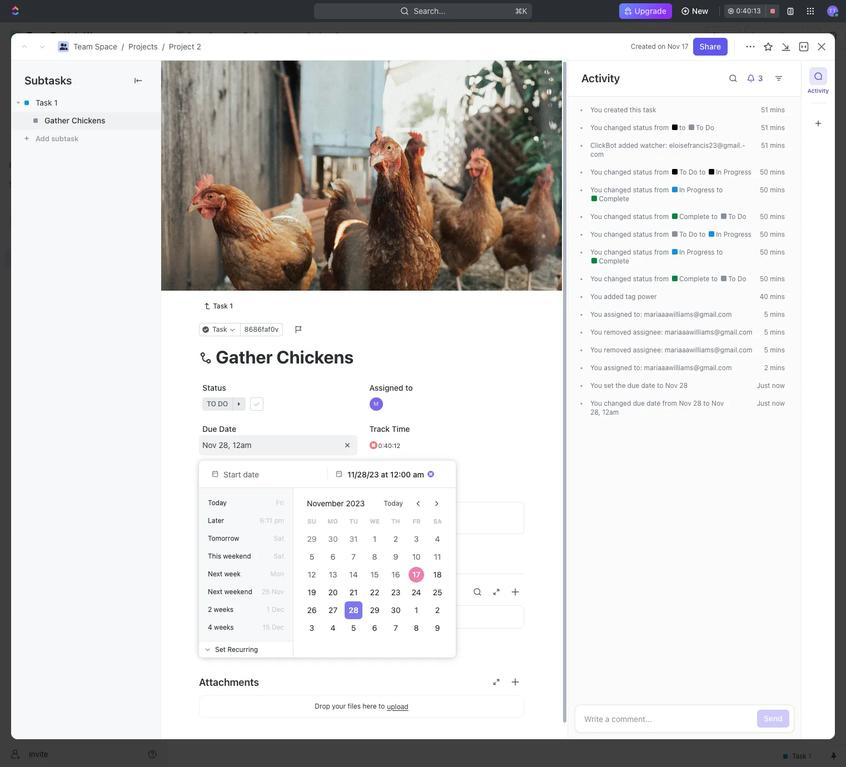 Task type: locate. For each thing, give the bounding box(es) containing it.
team space link
[[173, 29, 233, 42], [73, 42, 117, 51]]

to: up you set the due date to nov 28
[[634, 364, 642, 372]]

tree
[[4, 193, 161, 344]]

add task down the "calendar"
[[299, 157, 328, 165]]

sat for tomorrow
[[274, 534, 284, 543]]

1 vertical spatial 51 mins
[[761, 123, 785, 132]]

5 status from the top
[[633, 230, 652, 238]]

15 you from the top
[[590, 399, 602, 407]]

assignee: down power
[[633, 328, 663, 336]]

1 51 mins from the top
[[761, 106, 785, 114]]

spaces
[[9, 180, 32, 188]]

subtasks inside subtasks button
[[247, 553, 286, 563]]

assignee:
[[633, 328, 663, 336], [633, 346, 663, 354]]

17 down 10
[[413, 570, 421, 579]]

7 changed from the top
[[604, 275, 631, 283]]

1 vertical spatial to:
[[634, 364, 642, 372]]

1 just from the top
[[757, 381, 770, 390]]

29 down 22
[[370, 605, 379, 615]]

1 vertical spatial 12
[[232, 440, 241, 449]]

weekend up 'week'
[[223, 552, 251, 560]]

just for changed due date from
[[757, 399, 770, 407]]

4 changed status from from the top
[[602, 212, 671, 221]]

2 now from the top
[[772, 399, 785, 407]]

am up start date 'text field'
[[241, 440, 252, 449]]

7 down 23 at the bottom
[[393, 623, 398, 633]]

2 to: from the top
[[634, 364, 642, 372]]

this
[[208, 552, 221, 560]]

you removed assignee: mariaaawilliams@gmail.com
[[590, 328, 752, 336], [590, 346, 752, 354]]

1 you from the top
[[590, 106, 602, 114]]

6 up 13
[[330, 552, 335, 561]]

removed up the
[[604, 346, 631, 354]]

2 51 mins from the top
[[761, 123, 785, 132]]

custom fields element
[[199, 605, 524, 655]]

recurring
[[227, 645, 258, 653]]

1 vertical spatial hide
[[206, 641, 223, 651]]

1 dec from the top
[[272, 605, 284, 614]]

3 up 10
[[414, 534, 419, 544]]

1 25 from the left
[[262, 588, 270, 596]]

upload
[[387, 702, 408, 711]]

today up the later
[[208, 499, 227, 507]]

tag
[[626, 292, 636, 301]]

weeks for 2 weeks
[[214, 605, 233, 614]]

tu
[[349, 517, 358, 525]]

custom fields button
[[199, 579, 524, 605]]

2 dec from the top
[[272, 623, 284, 631]]

weekend for next weekend
[[224, 588, 252, 596]]

0 vertical spatial space
[[208, 31, 231, 40]]

0 horizontal spatial 6
[[330, 552, 335, 561]]

6 down 22
[[372, 623, 377, 633]]

dec right and
[[272, 605, 284, 614]]

4 down 27
[[330, 623, 335, 633]]

assigned down you added tag power
[[604, 310, 632, 319]]

0 vertical spatial due
[[628, 381, 639, 390]]

0 vertical spatial added
[[618, 141, 638, 150]]

removed down you added tag power
[[604, 328, 631, 336]]

2 vertical spatial add task button
[[219, 230, 261, 243]]

gantt
[[378, 103, 398, 112]]

2 you assigned to: mariaaawilliams@gmail.com from the top
[[590, 364, 732, 372]]

eloisefrancis23@gmail.
[[669, 141, 745, 150]]

drop
[[315, 702, 330, 710]]

19
[[308, 588, 316, 597]]

7 mins from the top
[[770, 230, 785, 238]]

hide up "clickbot"
[[577, 130, 592, 138]]

15 down and
[[263, 623, 270, 631]]

4 status from the top
[[633, 212, 652, 221]]

0 horizontal spatial 15
[[263, 623, 270, 631]]

1 vertical spatial weeks
[[214, 623, 234, 631]]

27
[[328, 605, 337, 615]]

0 vertical spatial 6
[[330, 552, 335, 561]]

you removed assignee: mariaaawilliams@gmail.com up you set the due date to nov 28
[[590, 346, 752, 354]]

1 horizontal spatial 25
[[433, 588, 442, 597]]

hide inside button
[[577, 130, 592, 138]]

subtasks down home
[[24, 74, 72, 87]]

due right the
[[628, 381, 639, 390]]

12 down set
[[602, 408, 609, 416]]

30 down the mo
[[328, 534, 338, 544]]

mins
[[770, 106, 785, 114], [770, 123, 785, 132], [770, 141, 785, 150], [770, 168, 785, 176], [770, 186, 785, 194], [770, 212, 785, 221], [770, 230, 785, 238], [770, 248, 785, 256], [770, 275, 785, 283], [770, 292, 785, 301], [770, 310, 785, 319], [770, 328, 785, 336], [770, 346, 785, 354], [770, 364, 785, 372]]

1 vertical spatial 30
[[391, 605, 400, 615]]

3 50 mins from the top
[[760, 212, 785, 221]]

0 horizontal spatial am
[[241, 440, 252, 449]]

12 down date
[[232, 440, 241, 449]]

you removed assignee: mariaaawilliams@gmail.com down power
[[590, 328, 752, 336]]

0 vertical spatial am
[[609, 408, 619, 416]]

15 dec
[[263, 623, 284, 631]]

add task
[[766, 71, 799, 81], [299, 157, 328, 165], [224, 232, 257, 241]]

2 next from the top
[[208, 588, 222, 596]]

upload button
[[387, 702, 408, 711]]

table link
[[335, 100, 357, 115]]

0 vertical spatial you assigned to: mariaaawilliams@gmail.com
[[590, 310, 732, 319]]

0 vertical spatial project
[[307, 31, 333, 40]]

subtasks up mon
[[247, 553, 286, 563]]

add up tomorrow
[[221, 513, 235, 523]]

0 vertical spatial 51 mins
[[761, 106, 785, 114]]

9 down 18
[[435, 623, 440, 633]]

1 vertical spatial 7
[[393, 623, 398, 633]]

28 inside nov 28
[[590, 408, 598, 416]]

1 next from the top
[[208, 570, 222, 578]]

assignee: up you set the due date to nov 28
[[633, 346, 663, 354]]

2 just now from the top
[[757, 399, 785, 407]]

1 horizontal spatial ,
[[598, 408, 600, 416]]

7 changed status from from the top
[[602, 275, 671, 283]]

now
[[772, 381, 785, 390], [772, 399, 785, 407]]

9 up the 16
[[393, 552, 398, 561]]

,
[[598, 408, 600, 416], [228, 440, 230, 449]]

share down new
[[700, 42, 721, 51]]

1 vertical spatial just
[[757, 399, 770, 407]]

3
[[414, 534, 419, 544], [309, 623, 314, 633]]

now for changed due date from
[[772, 399, 785, 407]]

0 horizontal spatial 30
[[328, 534, 338, 544]]

0 vertical spatial 15
[[371, 570, 379, 579]]

10 mins from the top
[[770, 292, 785, 301]]

29 down the su
[[307, 534, 317, 544]]

1 horizontal spatial project 2 link
[[293, 29, 342, 42]]

Search tasks... text field
[[708, 126, 819, 143]]

, down date
[[228, 440, 230, 449]]

4 mins from the top
[[770, 168, 785, 176]]

due
[[628, 381, 639, 390], [633, 399, 645, 407]]

hide for hide 1 empty field
[[206, 641, 223, 651]]

1 horizontal spatial add task
[[299, 157, 328, 165]]

hide inside custom fields element
[[206, 641, 223, 651]]

0 vertical spatial 5 mins
[[764, 310, 785, 319]]

1 vertical spatial activity
[[808, 87, 829, 94]]

6 you from the top
[[590, 230, 602, 238]]

1 vertical spatial you removed assignee: mariaaawilliams@gmail.com
[[590, 346, 752, 354]]

0 vertical spatial project 2
[[307, 31, 340, 40]]

add task button down task 2
[[219, 230, 261, 243]]

0 horizontal spatial user group image
[[59, 43, 68, 50]]

2 51 from the top
[[761, 123, 768, 132]]

2 sat from the top
[[274, 552, 284, 560]]

2 50 mins from the top
[[760, 186, 785, 194]]

2 mins from the top
[[770, 123, 785, 132]]

assignees
[[463, 130, 496, 138]]

assigned
[[369, 383, 403, 392]]

1 vertical spatial 3
[[309, 623, 314, 633]]

weekend for this weekend
[[223, 552, 251, 560]]

0 horizontal spatial team
[[73, 42, 93, 51]]

1 50 mins from the top
[[760, 168, 785, 176]]

0 vertical spatial just
[[757, 381, 770, 390]]

12
[[602, 408, 609, 416], [232, 440, 241, 449], [308, 570, 316, 579]]

8 mins from the top
[[770, 248, 785, 256]]

questions and answers
[[220, 612, 304, 621]]

3 you from the top
[[590, 168, 602, 176]]

1 vertical spatial user group image
[[59, 43, 68, 50]]

share down the new "button"
[[712, 31, 733, 40]]

/
[[236, 31, 238, 40], [288, 31, 291, 40], [122, 42, 124, 51], [162, 42, 164, 51]]

8 right items
[[372, 552, 377, 561]]

28
[[679, 381, 688, 390], [693, 399, 701, 407], [590, 408, 598, 416], [219, 440, 228, 449], [349, 605, 359, 615]]

14 you from the top
[[590, 381, 602, 390]]

1 horizontal spatial projects
[[254, 31, 283, 40]]

25
[[262, 588, 270, 596], [433, 588, 442, 597]]

3 status from the top
[[633, 186, 652, 194]]

51 mins for added watcher:
[[761, 141, 785, 150]]

board
[[207, 103, 229, 112]]

just now for set the due date to
[[757, 381, 785, 390]]

6 mins from the top
[[770, 212, 785, 221]]

4 down 2 weeks
[[208, 623, 212, 631]]

added right "clickbot"
[[618, 141, 638, 150]]

1 vertical spatial you assigned to: mariaaawilliams@gmail.com
[[590, 364, 732, 372]]

3 changed status from from the top
[[602, 186, 671, 194]]

15 for 15
[[371, 570, 379, 579]]

25 up "1 dec"
[[262, 588, 270, 596]]

1 assigned from the top
[[604, 310, 632, 319]]

4 up 11
[[435, 534, 440, 544]]

1 vertical spatial sat
[[274, 552, 284, 560]]

1 horizontal spatial task 1 link
[[199, 300, 237, 313]]

1 button for 1
[[249, 192, 264, 203]]

now for set the due date to
[[772, 381, 785, 390]]

today up th
[[384, 499, 403, 508]]

3 51 from the top
[[761, 141, 768, 150]]

am down set
[[609, 408, 619, 416]]

su
[[307, 517, 316, 525]]

weeks down questions
[[214, 623, 234, 631]]

8 changed from the top
[[604, 399, 631, 407]]

sa
[[433, 517, 442, 525]]

team for team space / projects / project 2
[[73, 42, 93, 51]]

dec down the answers
[[272, 623, 284, 631]]

Edit task name text field
[[199, 346, 524, 367]]

1 vertical spatial 29
[[370, 605, 379, 615]]

0 horizontal spatial subtasks
[[24, 74, 72, 87]]

6 changed from the top
[[604, 248, 631, 256]]

1 vertical spatial team
[[73, 42, 93, 51]]

task sidebar content section
[[568, 61, 801, 739]]

due down you set the due date to nov 28
[[633, 399, 645, 407]]

weeks up the 4 weeks
[[214, 605, 233, 614]]

weekend down 'week'
[[224, 588, 252, 596]]

add task button down calendar "link"
[[285, 155, 332, 168]]

to:
[[634, 310, 642, 319], [634, 364, 642, 372]]

to: for 5 mins
[[634, 310, 642, 319]]

add task up customize
[[766, 71, 799, 81]]

projects link
[[240, 29, 286, 42], [128, 42, 158, 51]]

user group image left team space at top
[[177, 33, 184, 38]]

2 status from the top
[[633, 168, 652, 176]]

you assigned to: mariaaawilliams@gmail.com up you set the due date to nov 28
[[590, 364, 732, 372]]

send
[[764, 714, 783, 723]]

space for team space
[[208, 31, 231, 40]]

1 vertical spatial removed
[[604, 346, 631, 354]]

25 nov
[[262, 588, 284, 596]]

details button
[[199, 548, 236, 568]]

assigned up the
[[604, 364, 632, 372]]

24
[[412, 588, 421, 597]]

6 changed status from from the top
[[602, 248, 671, 256]]

inbox
[[27, 77, 46, 86]]

today
[[208, 499, 227, 507], [384, 499, 403, 508]]

51 for added watcher:
[[761, 141, 768, 150]]

user group image
[[177, 33, 184, 38], [59, 43, 68, 50]]

custom fields
[[199, 586, 265, 598]]

1 you assigned to: mariaaawilliams@gmail.com from the top
[[590, 310, 732, 319]]

0 horizontal spatial 29
[[307, 534, 317, 544]]

1 vertical spatial 6
[[372, 623, 377, 633]]

2 25 from the left
[[433, 588, 442, 597]]

1 changed from the top
[[604, 123, 631, 132]]

added left tag
[[604, 292, 624, 301]]

1 vertical spatial 51
[[761, 123, 768, 132]]

1 vertical spatial space
[[95, 42, 117, 51]]

15 for 15 dec
[[263, 623, 270, 631]]

0 vertical spatial just now
[[757, 381, 785, 390]]

5 you from the top
[[590, 212, 602, 221]]

nov
[[667, 42, 680, 51], [665, 381, 678, 390], [679, 399, 691, 407], [712, 399, 724, 407], [202, 440, 217, 449], [272, 588, 284, 596]]

3 51 mins from the top
[[761, 141, 785, 150]]

weeks for 4 weeks
[[214, 623, 234, 631]]

2 horizontal spatial 12
[[602, 408, 609, 416]]

sat up mon
[[274, 552, 284, 560]]

4 50 mins from the top
[[760, 230, 785, 238]]

1 vertical spatial assignee:
[[633, 346, 663, 354]]

1 horizontal spatial 3
[[414, 534, 419, 544]]

0 vertical spatial 17
[[682, 42, 689, 51]]

assigned for 2 mins
[[604, 364, 632, 372]]

changed status from
[[602, 123, 671, 132], [602, 168, 671, 176], [602, 186, 671, 194], [602, 212, 671, 221], [602, 230, 671, 238], [602, 248, 671, 256], [602, 275, 671, 283]]

today button
[[377, 495, 410, 513]]

space for team space / projects / project 2
[[95, 42, 117, 51]]

0 vertical spatial dec
[[272, 605, 284, 614]]

0 vertical spatial 51
[[761, 106, 768, 114]]

, down you set the due date to nov 28
[[598, 408, 600, 416]]

subtasks
[[24, 74, 72, 87], [247, 553, 286, 563]]

0 vertical spatial now
[[772, 381, 785, 390]]

51 for changed status from
[[761, 123, 768, 132]]

12 down 'action'
[[308, 570, 316, 579]]

51 mins for changed status from
[[761, 123, 785, 132]]

upgrade
[[635, 6, 666, 16]]

team for team space
[[187, 31, 206, 40]]

com
[[590, 141, 745, 158]]

space
[[208, 31, 231, 40], [95, 42, 117, 51]]

sat down the pm
[[274, 534, 284, 543]]

gather
[[44, 116, 70, 125]]

0 vertical spatial removed
[[604, 328, 631, 336]]

do
[[705, 123, 714, 132], [689, 168, 697, 176], [738, 212, 746, 221], [689, 230, 697, 238], [217, 263, 227, 271], [738, 275, 746, 283]]

1 vertical spatial 8
[[414, 623, 419, 633]]

fri
[[276, 499, 284, 507]]

0 vertical spatial 9
[[393, 552, 398, 561]]

nov 28 , 12 am
[[202, 440, 252, 449]]

weekend
[[223, 552, 251, 560], [224, 588, 252, 596]]

0 vertical spatial projects
[[254, 31, 283, 40]]

13 mins from the top
[[770, 346, 785, 354]]

5 mins from the top
[[770, 186, 785, 194]]

attachments button
[[199, 669, 524, 695]]

2 just from the top
[[757, 399, 770, 407]]

the
[[615, 381, 626, 390]]

1 vertical spatial add task
[[299, 157, 328, 165]]

created on nov 17
[[631, 42, 689, 51]]

7 up 14
[[352, 552, 356, 561]]

0 vertical spatial next
[[208, 570, 222, 578]]

hide 1 empty field
[[206, 641, 272, 651]]

0 vertical spatial assignee:
[[633, 328, 663, 336]]

just now
[[757, 381, 785, 390], [757, 399, 785, 407]]

to: down tag
[[634, 310, 642, 319]]

hide for hide
[[577, 130, 592, 138]]

0 vertical spatial team
[[187, 31, 206, 40]]

1 vertical spatial due
[[633, 399, 645, 407]]

17 right on
[[682, 42, 689, 51]]

4 you from the top
[[590, 186, 602, 194]]

0 horizontal spatial activity
[[581, 72, 620, 84]]

1 horizontal spatial activity
[[808, 87, 829, 94]]

6 50 from the top
[[760, 275, 768, 283]]

11 mins from the top
[[770, 310, 785, 319]]

0 horizontal spatial 9
[[393, 552, 398, 561]]

8 down the 24
[[414, 623, 419, 633]]

23
[[391, 588, 400, 597]]

1 horizontal spatial 9
[[435, 623, 440, 633]]

7 status from the top
[[633, 275, 652, 283]]

add task down task 2
[[224, 232, 257, 241]]

12 mins from the top
[[770, 328, 785, 336]]

0 vertical spatial 12
[[602, 408, 609, 416]]

17
[[682, 42, 689, 51], [413, 570, 421, 579]]

power
[[638, 292, 657, 301]]

0 vertical spatial activity
[[581, 72, 620, 84]]

0 vertical spatial hide
[[577, 130, 592, 138]]

1 just now from the top
[[757, 381, 785, 390]]

task
[[782, 71, 799, 81], [36, 98, 52, 107], [313, 157, 328, 165], [224, 193, 241, 203], [224, 213, 241, 222], [240, 232, 257, 241], [213, 302, 228, 310]]

to
[[679, 123, 687, 132], [696, 123, 703, 132], [679, 168, 687, 176], [699, 168, 707, 176], [717, 186, 723, 194], [711, 212, 720, 221], [728, 212, 736, 221], [679, 230, 687, 238], [699, 230, 707, 238], [717, 248, 723, 256], [206, 263, 216, 271], [711, 275, 720, 283], [728, 275, 736, 283], [657, 381, 663, 390], [405, 383, 413, 392], [703, 399, 710, 407], [378, 702, 385, 710]]

date
[[219, 424, 236, 434]]

7 you from the top
[[590, 248, 602, 256]]

8 you from the top
[[590, 275, 602, 283]]

2 vertical spatial project
[[193, 66, 243, 84]]

1 horizontal spatial hide
[[577, 130, 592, 138]]

0 vertical spatial ,
[[598, 408, 600, 416]]

0 vertical spatial 30
[[328, 534, 338, 544]]

next up 2 weeks
[[208, 588, 222, 596]]

1 horizontal spatial 29
[[370, 605, 379, 615]]

in
[[206, 157, 213, 165], [716, 168, 722, 176], [679, 186, 685, 194], [716, 230, 722, 238], [679, 248, 685, 256]]

to do
[[694, 123, 714, 132], [677, 168, 699, 176], [726, 212, 746, 221], [677, 230, 699, 238], [206, 263, 227, 271], [726, 275, 746, 283]]

2 assignee: from the top
[[633, 346, 663, 354]]

date down you set the due date to nov 28
[[647, 399, 661, 407]]

add down task 2
[[224, 232, 238, 241]]

2 assigned from the top
[[604, 364, 632, 372]]

you assigned to: mariaaawilliams@gmail.com down power
[[590, 310, 732, 319]]

home link
[[4, 54, 161, 72]]

add task button up customize
[[759, 67, 806, 85]]

dec for 15 dec
[[272, 623, 284, 631]]

1 to: from the top
[[634, 310, 642, 319]]

1 vertical spatial project
[[169, 42, 194, 51]]

9 you from the top
[[590, 292, 602, 301]]

⌘k
[[515, 6, 527, 16]]

15 up 22
[[371, 570, 379, 579]]

hide down the 4 weeks
[[206, 641, 223, 651]]

user group image up home link
[[59, 43, 68, 50]]

2 vertical spatial 51
[[761, 141, 768, 150]]

6:11 pm
[[260, 516, 284, 525]]

1 vertical spatial weekend
[[224, 588, 252, 596]]

next down the details button
[[208, 570, 222, 578]]

upgrade link
[[619, 3, 672, 19]]

task sidebar navigation tab list
[[806, 67, 830, 132]]

list
[[250, 103, 263, 112]]

0 vertical spatial weeks
[[214, 605, 233, 614]]

6 status from the top
[[633, 248, 652, 256]]

automations button
[[745, 27, 803, 44]]

5 50 from the top
[[760, 248, 768, 256]]

1 now from the top
[[772, 381, 785, 390]]

dec for 1 dec
[[272, 605, 284, 614]]

this weekend
[[208, 552, 251, 560]]

complete
[[597, 195, 629, 203], [677, 212, 711, 221], [597, 257, 629, 265], [677, 275, 711, 283]]

1 sat from the top
[[274, 534, 284, 543]]

date up the changed due date from nov 28 to
[[641, 381, 655, 390]]

field
[[256, 641, 272, 651]]

25 down 18
[[433, 588, 442, 597]]

1 vertical spatial assigned
[[604, 364, 632, 372]]

0 vertical spatial assigned
[[604, 310, 632, 319]]

activity
[[581, 72, 620, 84], [808, 87, 829, 94]]

1 mins from the top
[[770, 106, 785, 114]]

1 5 mins from the top
[[764, 310, 785, 319]]

30 down 23 at the bottom
[[391, 605, 400, 615]]

user group image
[[11, 218, 20, 225]]

14
[[349, 570, 358, 579]]

next for next week
[[208, 570, 222, 578]]

1 removed from the top
[[604, 328, 631, 336]]

3 down 26
[[309, 623, 314, 633]]

to: for 2 mins
[[634, 364, 642, 372]]

0 vertical spatial add task button
[[759, 67, 806, 85]]

just
[[757, 381, 770, 390], [757, 399, 770, 407]]



Task type: describe. For each thing, give the bounding box(es) containing it.
team space
[[187, 31, 231, 40]]

favorites button
[[4, 159, 43, 172]]

favorites
[[9, 161, 38, 170]]

we
[[370, 517, 380, 525]]

mon
[[270, 570, 284, 578]]

0 vertical spatial share
[[712, 31, 733, 40]]

files
[[348, 702, 361, 710]]

action items button
[[297, 548, 357, 568]]

1 vertical spatial 9
[[435, 623, 440, 633]]

here
[[363, 702, 377, 710]]

status
[[202, 383, 226, 392]]

next for next weekend
[[208, 588, 222, 596]]

20
[[328, 588, 337, 597]]

1 50 from the top
[[760, 168, 768, 176]]

1 vertical spatial share
[[700, 42, 721, 51]]

3 5 mins from the top
[[764, 346, 785, 354]]

this
[[630, 106, 641, 114]]

2 you removed assignee: mariaaawilliams@gmail.com from the top
[[590, 346, 752, 354]]

0 horizontal spatial 12
[[232, 440, 241, 449]]

dashboards link
[[4, 111, 161, 128]]

to inside the drop your files here to upload
[[378, 702, 385, 710]]

2 50 from the top
[[760, 186, 768, 194]]

gather chickens link
[[11, 112, 161, 130]]

sat for this weekend
[[274, 552, 284, 560]]

40 mins
[[760, 292, 785, 301]]

31
[[350, 534, 358, 544]]

5 changed status from from the top
[[602, 230, 671, 238]]

1 vertical spatial task 1
[[224, 193, 247, 203]]

1 horizontal spatial 6
[[372, 623, 377, 633]]

0:40:13 button
[[724, 4, 779, 18]]

1 vertical spatial added
[[604, 292, 624, 301]]

1 dec
[[267, 605, 284, 614]]

customize button
[[737, 100, 794, 115]]

1 51 from the top
[[761, 106, 768, 114]]

clickbot
[[590, 141, 617, 150]]

3 50 from the top
[[760, 212, 768, 221]]

3 mins from the top
[[770, 141, 785, 150]]

13 you from the top
[[590, 364, 602, 372]]

13
[[329, 570, 337, 579]]

november 2023
[[307, 499, 365, 508]]

add inside "add description" button
[[221, 513, 235, 523]]

tags
[[202, 465, 220, 475]]

4 weeks
[[208, 623, 234, 631]]

details
[[203, 553, 232, 563]]

1 horizontal spatial team space link
[[173, 29, 233, 42]]

1 horizontal spatial add task button
[[285, 155, 332, 168]]

week
[[224, 570, 241, 578]]

0 horizontal spatial ,
[[228, 440, 230, 449]]

25 for 25 nov
[[262, 588, 270, 596]]

1 horizontal spatial projects link
[[240, 29, 286, 42]]

0 vertical spatial subtasks
[[24, 74, 72, 87]]

2023
[[346, 499, 365, 508]]

0 vertical spatial 3
[[414, 534, 419, 544]]

next weekend
[[208, 588, 252, 596]]

th
[[391, 517, 400, 525]]

send button
[[757, 710, 789, 728]]

1 you removed assignee: mariaaawilliams@gmail.com from the top
[[590, 328, 752, 336]]

task
[[643, 106, 656, 114]]

november
[[307, 499, 344, 508]]

fr
[[413, 517, 421, 525]]

1 horizontal spatial 7
[[393, 623, 398, 633]]

description
[[237, 513, 277, 523]]

docs
[[27, 96, 45, 105]]

1 vertical spatial task 1 link
[[199, 300, 237, 313]]

add description
[[221, 513, 277, 523]]

docs link
[[4, 92, 161, 110]]

gantt link
[[375, 100, 398, 115]]

changed due date from nov 28 to
[[602, 399, 712, 407]]

2 changed from the top
[[604, 168, 631, 176]]

11
[[434, 552, 441, 561]]

assigned for 5 mins
[[604, 310, 632, 319]]

2 vertical spatial task 1
[[213, 302, 233, 310]]

9 mins from the top
[[770, 275, 785, 283]]

2 5 mins from the top
[[764, 328, 785, 336]]

1 vertical spatial 17
[[413, 570, 421, 579]]

1 horizontal spatial 17
[[682, 42, 689, 51]]

hide button
[[572, 128, 596, 141]]

2 changed status from from the top
[[602, 168, 671, 176]]

0 horizontal spatial projects link
[[128, 42, 158, 51]]

you created this task
[[590, 106, 656, 114]]

1 vertical spatial date
[[647, 399, 661, 407]]

2 inside task sidebar content 'section'
[[764, 364, 768, 372]]

0 horizontal spatial 8
[[372, 552, 377, 561]]

2 inside 'link'
[[335, 31, 340, 40]]

due date
[[202, 424, 236, 434]]

add down calendar "link"
[[299, 157, 311, 165]]

10 you from the top
[[590, 310, 602, 319]]

10
[[412, 552, 421, 561]]

search...
[[414, 6, 446, 16]]

18
[[433, 570, 442, 579]]

watcher:
[[640, 141, 667, 150]]

1 inside custom fields element
[[225, 641, 228, 651]]

later
[[208, 516, 224, 525]]

2 horizontal spatial add task
[[766, 71, 799, 81]]

user group image inside team space link
[[177, 33, 184, 38]]

created
[[631, 42, 656, 51]]

1 changed status from from the top
[[602, 123, 671, 132]]

assigned to
[[369, 383, 413, 392]]

4 50 from the top
[[760, 230, 768, 238]]

home
[[27, 58, 48, 67]]

25 for 25
[[433, 588, 442, 597]]

0 horizontal spatial today
[[208, 499, 227, 507]]

gather chickens
[[44, 116, 105, 125]]

0 horizontal spatial project 2
[[193, 66, 259, 84]]

0 horizontal spatial 7
[[352, 552, 356, 561]]

0 horizontal spatial project 2 link
[[169, 42, 201, 51]]

6 50 mins from the top
[[760, 275, 785, 283]]

dashboards
[[27, 115, 70, 124]]

tree inside sidebar "navigation"
[[4, 193, 161, 344]]

and
[[258, 612, 271, 621]]

2 weeks
[[208, 605, 233, 614]]

0 horizontal spatial 4
[[208, 623, 212, 631]]

0 horizontal spatial 3
[[309, 623, 314, 633]]

5 50 mins from the top
[[760, 248, 785, 256]]

2 you from the top
[[590, 123, 602, 132]]

track
[[369, 424, 390, 434]]

nov inside nov 28
[[712, 399, 724, 407]]

14 mins from the top
[[770, 364, 785, 372]]

1 assignee: from the top
[[633, 328, 663, 336]]

3 changed from the top
[[604, 186, 631, 194]]

Due date text field
[[347, 469, 425, 479]]

activity inside task sidebar content 'section'
[[581, 72, 620, 84]]

2 horizontal spatial add task button
[[759, 67, 806, 85]]

0 horizontal spatial team space link
[[73, 42, 117, 51]]

tomorrow
[[208, 534, 239, 543]]

12 inside task sidebar content 'section'
[[602, 408, 609, 416]]

table
[[337, 103, 357, 112]]

add up customize
[[766, 71, 780, 81]]

just for set the due date to
[[757, 381, 770, 390]]

0 vertical spatial task 1 link
[[11, 94, 161, 112]]

am inside task sidebar content 'section'
[[609, 408, 619, 416]]

1 horizontal spatial 12
[[308, 570, 316, 579]]

8686faf0v
[[244, 325, 279, 334]]

2 vertical spatial add task
[[224, 232, 257, 241]]

2 horizontal spatial 4
[[435, 534, 440, 544]]

1 horizontal spatial 4
[[330, 623, 335, 633]]

0 vertical spatial date
[[641, 381, 655, 390]]

4 changed from the top
[[604, 212, 631, 221]]

set
[[604, 381, 614, 390]]

you assigned to: mariaaawilliams@gmail.com for 2 mins
[[590, 364, 732, 372]]

list link
[[247, 100, 263, 115]]

16
[[391, 570, 400, 579]]

custom
[[199, 586, 235, 598]]

activity inside task sidebar navigation tab list
[[808, 87, 829, 94]]

0 vertical spatial task 1
[[36, 98, 58, 107]]

items
[[330, 553, 353, 563]]

today inside button
[[384, 499, 403, 508]]

nov 28
[[590, 399, 724, 416]]

Start date text field
[[223, 469, 316, 479]]

5 changed from the top
[[604, 230, 631, 238]]

time
[[392, 424, 410, 434]]

automations
[[751, 31, 797, 40]]

sidebar navigation
[[0, 22, 166, 767]]

assignees button
[[449, 128, 501, 141]]

0 vertical spatial 29
[[307, 534, 317, 544]]

project 2 inside project 2 'link'
[[307, 31, 340, 40]]

attachments
[[199, 676, 259, 688]]

1 horizontal spatial 30
[[391, 605, 400, 615]]

fields
[[238, 586, 265, 598]]

8686faf0v button
[[240, 323, 283, 336]]

11 you from the top
[[590, 328, 602, 336]]

just now for changed due date from
[[757, 399, 785, 407]]

6:11
[[260, 516, 272, 525]]

, inside task sidebar content 'section'
[[598, 408, 600, 416]]

you assigned to: mariaaawilliams@gmail.com for 5 mins
[[590, 310, 732, 319]]

inbox link
[[4, 73, 161, 91]]

2 mins
[[764, 364, 785, 372]]

1 status from the top
[[633, 123, 652, 132]]

set recurring
[[215, 645, 258, 653]]

2 removed from the top
[[604, 346, 631, 354]]

customize
[[751, 103, 790, 112]]

1 button for 2
[[250, 212, 265, 223]]

questions
[[220, 612, 256, 621]]

12 you from the top
[[590, 346, 602, 354]]

task 2
[[224, 213, 248, 222]]

1 vertical spatial projects
[[128, 42, 158, 51]]



Task type: vqa. For each thing, say whether or not it's contained in the screenshot.


